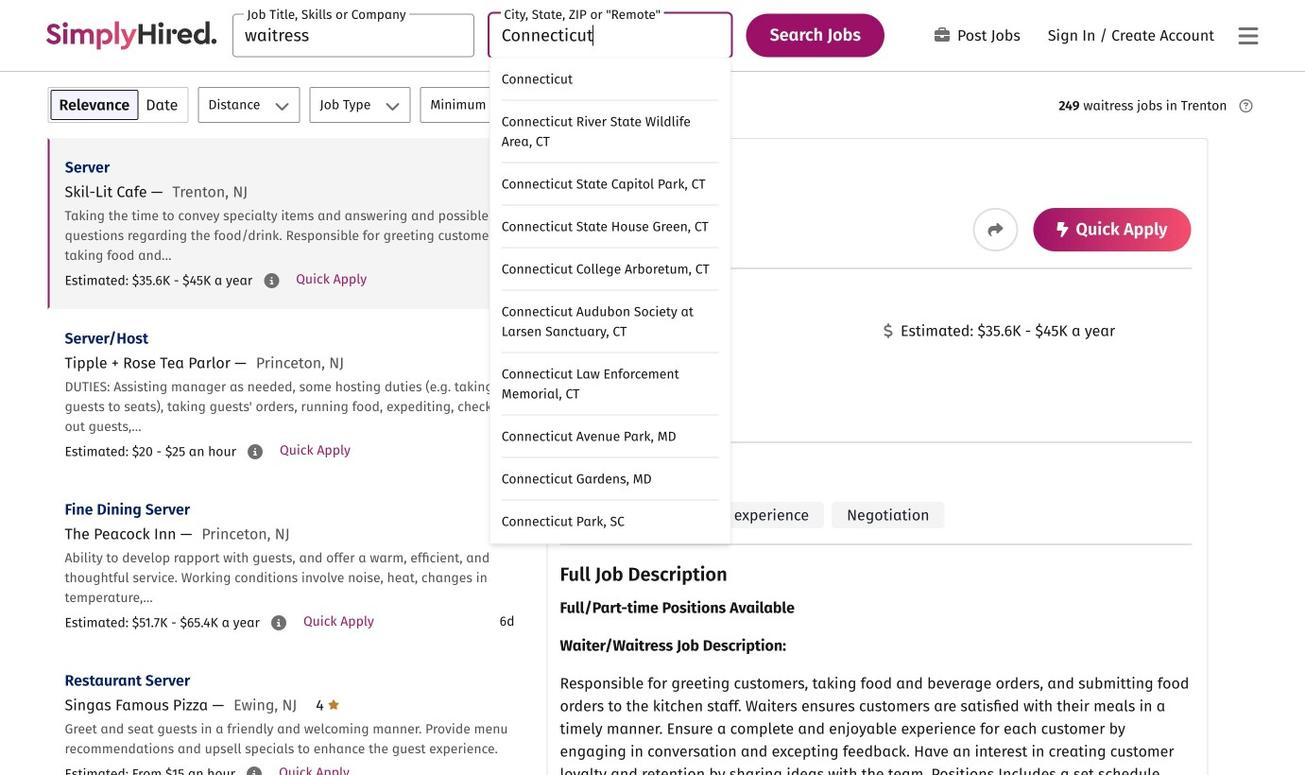 Task type: vqa. For each thing, say whether or not it's contained in the screenshot.
3.5 out of 5 stars element
no



Task type: locate. For each thing, give the bounding box(es) containing it.
5 option from the top
[[491, 248, 731, 291]]

server element
[[547, 138, 1209, 775]]

share this job image
[[989, 222, 1004, 237]]

0 vertical spatial job salary disclaimer image
[[271, 616, 286, 631]]

job salary disclaimer image
[[264, 273, 279, 288], [248, 444, 263, 460]]

simplyhired logo image
[[45, 21, 217, 50]]

10 option from the top
[[491, 501, 731, 543]]

job salary disclaimer image
[[271, 616, 286, 631], [247, 767, 262, 775]]

None field
[[233, 14, 474, 57], [490, 14, 731, 544], [233, 14, 474, 57], [490, 14, 731, 544]]

list box
[[490, 57, 731, 544]]

None text field
[[233, 14, 474, 57], [490, 14, 731, 57], [233, 14, 474, 57], [490, 14, 731, 57]]

option
[[491, 58, 731, 101], [491, 101, 731, 163], [491, 163, 731, 206], [491, 206, 731, 248], [491, 248, 731, 291], [491, 291, 731, 353], [491, 353, 731, 416], [491, 416, 731, 458], [491, 458, 731, 501], [491, 501, 731, 543]]

list
[[48, 138, 532, 775]]

0 horizontal spatial job salary disclaimer image
[[248, 444, 263, 460]]

1 vertical spatial job salary disclaimer image
[[247, 767, 262, 775]]

dollar sign image
[[884, 323, 894, 339]]

4 option from the top
[[491, 206, 731, 248]]

1 vertical spatial job salary disclaimer image
[[248, 444, 263, 460]]

bolt lightning image
[[1058, 222, 1069, 237]]

9 option from the top
[[491, 458, 731, 501]]

1 horizontal spatial job salary disclaimer image
[[264, 273, 279, 288]]

6 option from the top
[[491, 291, 731, 353]]

0 vertical spatial job salary disclaimer image
[[264, 273, 279, 288]]

building image
[[563, 206, 574, 221]]



Task type: describe. For each thing, give the bounding box(es) containing it.
3 option from the top
[[491, 163, 731, 206]]

briefcase image
[[560, 323, 575, 339]]

2 option from the top
[[491, 101, 731, 163]]

location dot image
[[563, 234, 574, 250]]

star image
[[328, 697, 340, 712]]

1 horizontal spatial job salary disclaimer image
[[271, 616, 286, 631]]

8 option from the top
[[491, 416, 731, 458]]

4 out of 5 stars element
[[316, 696, 340, 714]]

sponsored jobs disclaimer image
[[1240, 99, 1253, 113]]

7 option from the top
[[491, 353, 731, 416]]

1 option from the top
[[491, 58, 731, 101]]

main menu image
[[1239, 25, 1259, 47]]

0 horizontal spatial job salary disclaimer image
[[247, 767, 262, 775]]

briefcase image
[[935, 27, 950, 42]]



